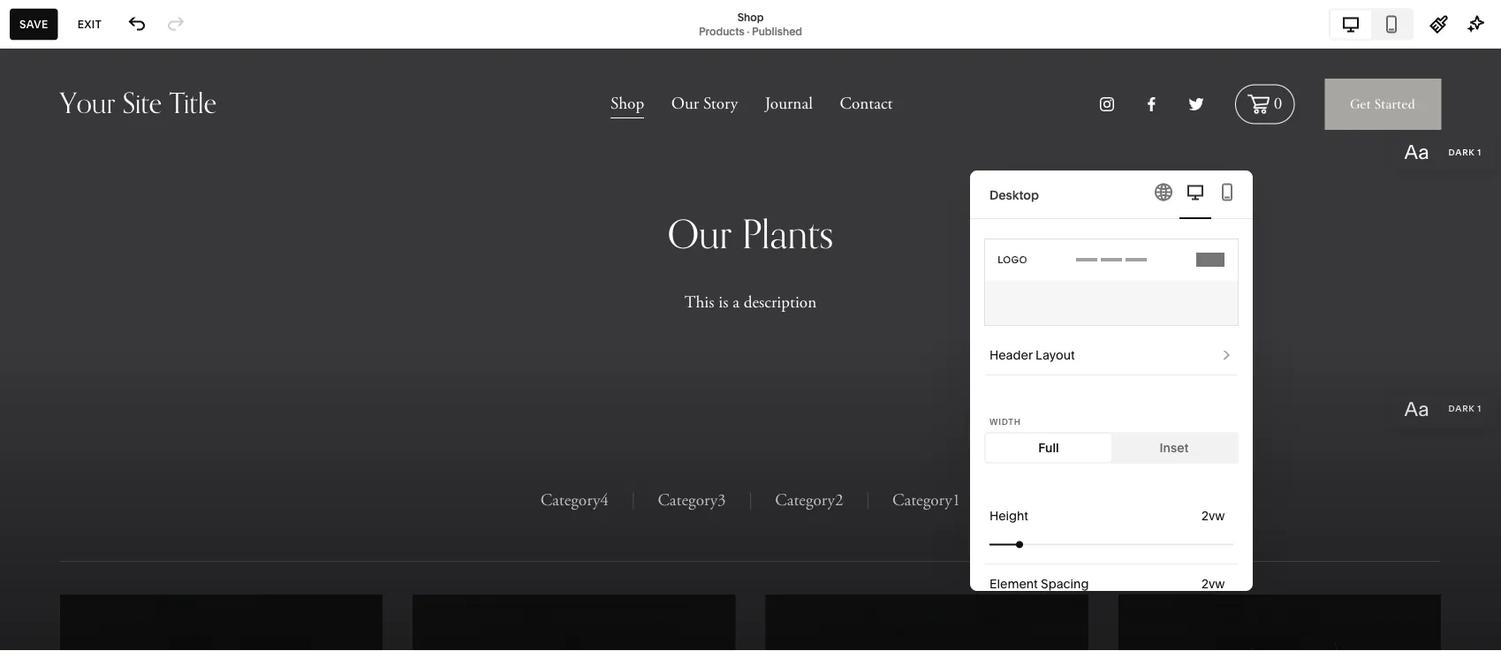 Task type: describe. For each thing, give the bounding box(es) containing it.
$10
[[183, 375, 200, 388]]

0 vertical spatial plant
[[117, 347, 146, 362]]

snake from $12
[[117, 594, 159, 625]]

layout
[[1036, 348, 1075, 363]]

row group containing plant
[[0, 343, 350, 651]]

$9
[[168, 375, 180, 388]]

shop
[[738, 11, 764, 23]]

from inside pencil plant from $12
[[117, 494, 140, 506]]

from for snake
[[117, 612, 140, 625]]

products
[[699, 25, 745, 38]]

inset
[[1160, 441, 1189, 456]]

Height text field
[[1202, 506, 1229, 526]]

Search items… text field
[[58, 118, 316, 157]]

desktop button
[[970, 171, 1253, 219]]

$12 inside pencil plant from $12
[[143, 494, 159, 506]]

0 vertical spatial tab list
[[1331, 10, 1412, 38]]

desktop
[[990, 187, 1039, 202]]

element
[[990, 577, 1038, 592]]

desktop image
[[1185, 182, 1206, 203]]

categories
[[34, 32, 105, 45]]

plant inside pencil plant from $12
[[155, 476, 184, 491]]

header
[[990, 348, 1033, 363]]

pencil plant from $12
[[117, 476, 184, 506]]

mobile image
[[1217, 182, 1238, 203]]

published
[[752, 25, 803, 38]]

full button
[[986, 434, 1112, 462]]

$9 $10
[[168, 375, 200, 388]]

exit button
[[68, 8, 111, 40]]

alocasia from $15
[[117, 535, 167, 566]]

shop products · published
[[699, 11, 803, 38]]

lily
[[117, 417, 136, 432]]

$12 inside snake from $12
[[143, 612, 159, 625]]



Task type: vqa. For each thing, say whether or not it's contained in the screenshot.
Header
yes



Task type: locate. For each thing, give the bounding box(es) containing it.
height
[[990, 509, 1029, 524]]

2 vertical spatial tab list
[[986, 434, 1237, 462]]

from for alocasia
[[117, 553, 140, 566]]

plant
[[117, 347, 146, 362], [155, 476, 184, 491]]

Element Spacing text field
[[1202, 575, 1229, 594]]

$12 down snake
[[143, 612, 159, 625]]

save button
[[10, 8, 58, 40]]

row group
[[0, 343, 350, 651]]

alocasia
[[117, 535, 167, 550]]

categories button
[[0, 19, 125, 58]]

$15
[[143, 553, 159, 566]]

save
[[19, 18, 48, 30]]

from
[[117, 494, 140, 506], [117, 553, 140, 566], [117, 612, 140, 625]]

$12 down pencil
[[143, 494, 159, 506]]

snake
[[117, 594, 152, 609]]

1 vertical spatial plant
[[155, 476, 184, 491]]

spacing
[[1041, 577, 1089, 592]]

inset button
[[1112, 434, 1237, 462]]

from inside "alocasia from $15"
[[117, 553, 140, 566]]

2 from from the top
[[117, 553, 140, 566]]

1 vertical spatial from
[[117, 553, 140, 566]]

3 from from the top
[[117, 612, 140, 625]]

pencil
[[117, 476, 152, 491]]

global image
[[1153, 182, 1175, 203]]

$12
[[143, 494, 159, 506], [143, 612, 159, 625]]

·
[[747, 25, 750, 38]]

full
[[1039, 441, 1059, 456]]

from down alocasia
[[117, 553, 140, 566]]

1 $12 from the top
[[143, 494, 159, 506]]

1 vertical spatial tab list
[[1148, 171, 1244, 219]]

0 vertical spatial from
[[117, 494, 140, 506]]

tab list containing full
[[986, 434, 1237, 462]]

plant up lily
[[117, 347, 146, 362]]

width
[[990, 416, 1021, 427]]

1 vertical spatial $12
[[143, 612, 159, 625]]

0 vertical spatial $12
[[143, 494, 159, 506]]

2 vertical spatial from
[[117, 612, 140, 625]]

exit
[[78, 18, 102, 30]]

from inside snake from $12
[[117, 612, 140, 625]]

from down pencil
[[117, 494, 140, 506]]

1 horizontal spatial plant
[[155, 476, 184, 491]]

header layout
[[990, 348, 1075, 363]]

from down snake
[[117, 612, 140, 625]]

plant right pencil
[[155, 476, 184, 491]]

element spacing
[[990, 577, 1089, 592]]

1 from from the top
[[117, 494, 140, 506]]

0 horizontal spatial plant
[[117, 347, 146, 362]]

tab list
[[1331, 10, 1412, 38], [1148, 171, 1244, 219], [986, 434, 1237, 462]]

Height range field
[[990, 525, 1234, 564]]

2 $12 from the top
[[143, 612, 159, 625]]



